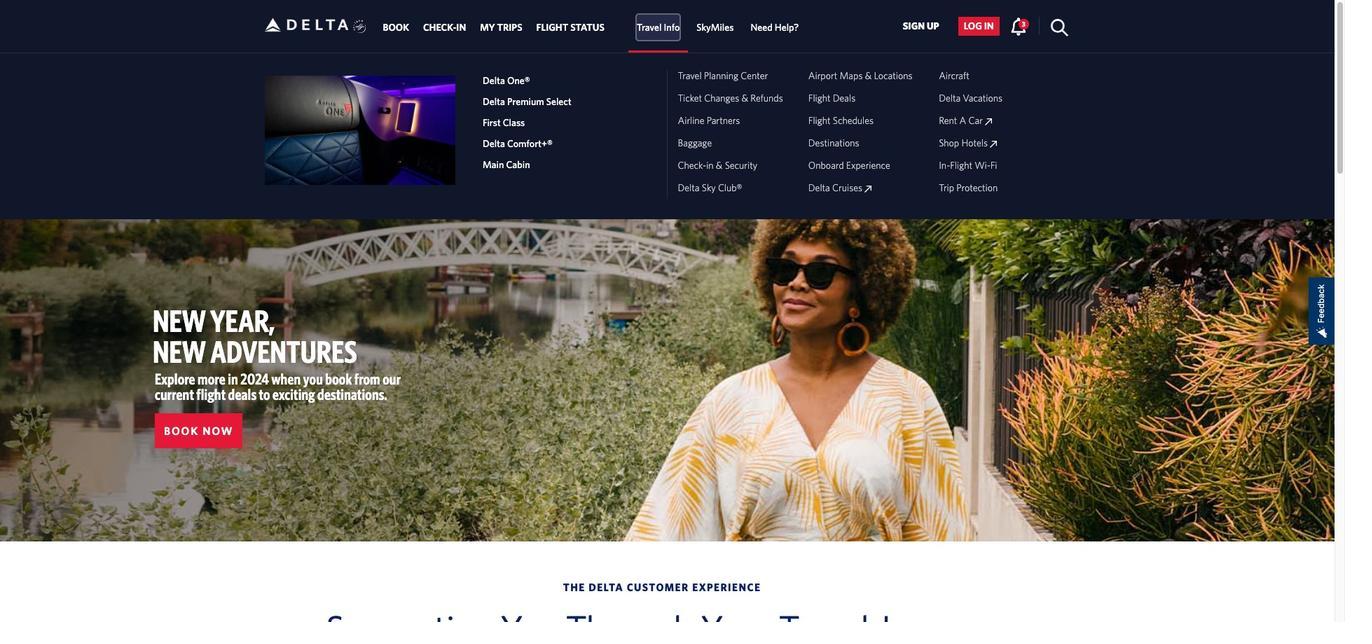 Task type: describe. For each thing, give the bounding box(es) containing it.
this link opens another site in a new window that may not follow the same accessibility policies as delta air lines. image for shop hotels
[[990, 141, 997, 148]]

aircraft link
[[939, 70, 969, 81]]

cabin
[[506, 159, 530, 170]]

up
[[927, 21, 939, 32]]

in-flight wi-fi link
[[939, 160, 997, 171]]

(required) for sea
[[862, 76, 901, 85]]

now
[[203, 425, 234, 437]]

planning
[[704, 70, 738, 81]]

changes
[[704, 93, 739, 104]]

1 new from the top
[[153, 303, 206, 338]]

need help?
[[751, 22, 799, 33]]

first
[[483, 117, 501, 128]]

need help? link
[[751, 15, 799, 40]]

sign
[[903, 21, 925, 32]]

protection
[[956, 182, 998, 194]]

airline
[[678, 115, 704, 126]]

airline partners link
[[678, 115, 740, 126]]

year,
[[210, 303, 275, 338]]

explore more in 2024 when you book from our current flight deals to exciting destinations.
[[155, 370, 401, 403]]

trips
[[497, 22, 522, 33]]

flight for flight deals
[[808, 93, 831, 104]]

from
[[354, 370, 380, 387]]

the delta customer experience
[[563, 582, 761, 593]]

log in button
[[958, 17, 1000, 36]]

delta cruises
[[808, 182, 865, 194]]

in for log
[[984, 21, 994, 32]]

refunds
[[751, 93, 783, 104]]

delta for delta sky club®
[[678, 182, 700, 194]]

when
[[271, 370, 301, 387]]

airport up flight deals link at the top of the page
[[808, 70, 837, 81]]

this link opens another site in a new window that may not follow the same accessibility policies as delta air lines. image for delta cruises
[[865, 186, 872, 193]]

cruises
[[832, 182, 862, 194]]

you
[[303, 370, 323, 387]]

travel for travel planning center
[[678, 70, 702, 81]]

airline partners
[[678, 115, 740, 126]]

skymiles link
[[697, 15, 734, 40]]

1 (required) from the left
[[324, 76, 362, 85]]

ticket changes & refunds
[[678, 93, 783, 104]]

adventures
[[210, 334, 357, 369]]

skyteam image
[[353, 5, 366, 48]]

our
[[383, 370, 401, 387]]

this link opens another site in a new window that may not follow the same accessibility policies as delta air lines. image for rent a car
[[985, 118, 992, 125]]

book
[[325, 370, 352, 387]]

one®
[[507, 75, 530, 86]]

main cabin
[[483, 159, 530, 170]]

center
[[741, 70, 768, 81]]

partners
[[707, 115, 740, 126]]

phx
[[948, 99, 979, 118]]

book for book
[[383, 22, 409, 33]]

travel info link
[[637, 15, 680, 40]]

shop
[[939, 138, 959, 149]]

flight status link
[[536, 15, 604, 40]]

trip protection link
[[939, 182, 998, 194]]

airport maps & locations link
[[808, 70, 913, 81]]

flight
[[536, 22, 568, 33]]

onboard experience link
[[808, 160, 890, 171]]

& for security
[[716, 160, 723, 171]]

flight for flight schedules
[[808, 115, 831, 126]]

date
[[305, 76, 322, 85]]

phx link
[[933, 92, 994, 125]]

2024
[[240, 370, 269, 387]]

wi-
[[975, 160, 991, 171]]

delta premium select
[[483, 96, 571, 107]]

select
[[546, 96, 571, 107]]

trip protection
[[939, 182, 998, 194]]

main cabin link
[[476, 154, 656, 175]]

delta air lines image
[[264, 3, 349, 47]]

experience
[[692, 582, 761, 593]]

experience
[[846, 160, 890, 171]]

from
[[814, 76, 832, 85]]

first class link
[[476, 112, 656, 133]]

delta sky club®
[[678, 182, 742, 194]]

book now link
[[155, 413, 243, 448]]

in inside explore more in 2024 when you book from our current flight deals to exciting destinations.
[[228, 370, 238, 387]]

delta premium select link
[[476, 91, 656, 112]]

2 new from the top
[[153, 334, 206, 369]]

delta for delta vacations
[[939, 93, 961, 104]]

flight
[[196, 385, 226, 403]]

car
[[969, 115, 983, 126]]

in-
[[939, 160, 950, 171]]

class
[[503, 117, 525, 128]]

status
[[570, 22, 604, 33]]

ticket changes & refunds link
[[678, 93, 783, 104]]

destinations.
[[317, 385, 387, 403]]

airport for phx
[[947, 76, 973, 85]]

book link
[[383, 15, 409, 40]]

travel for travel info
[[637, 22, 662, 33]]

delta
[[589, 582, 624, 593]]

fi
[[990, 160, 997, 171]]



Task type: locate. For each thing, give the bounding box(es) containing it.
flight down flight deals link at the top of the page
[[808, 115, 831, 126]]

this link opens another site in a new window that may not follow the same accessibility policies as delta air lines. image right 'cruises'
[[865, 186, 872, 193]]

book left now
[[164, 425, 199, 437]]

premium
[[507, 96, 544, 107]]

delta one® image
[[264, 76, 455, 185]]

in for check-
[[706, 160, 714, 171]]

check-in & security
[[678, 160, 758, 171]]

new year, new adventures
[[153, 303, 357, 369]]

0 vertical spatial in
[[984, 21, 994, 32]]

delta down 'to'
[[939, 93, 961, 104]]

in inside button
[[984, 21, 994, 32]]

& right maps
[[865, 70, 872, 81]]

log in
[[964, 21, 994, 32]]

0 horizontal spatial &
[[716, 160, 723, 171]]

this link opens another site in a new window that may not follow the same accessibility policies as delta air lines. image right hotels at the right of the page
[[990, 141, 997, 148]]

2 vertical spatial &
[[716, 160, 723, 171]]

log
[[964, 21, 982, 32]]

0 horizontal spatial (required)
[[324, 76, 362, 85]]

security
[[725, 160, 758, 171]]

1 vertical spatial book
[[164, 425, 199, 437]]

this link opens another site in a new window that may not follow the same accessibility policies as delta air lines. image inside rent a car link
[[985, 118, 992, 125]]

current
[[155, 385, 194, 403]]

rent a car
[[939, 115, 985, 126]]

main
[[483, 159, 504, 170]]

delta inside delta comfort+® link
[[483, 138, 505, 149]]

deals
[[228, 385, 257, 403]]

in
[[456, 22, 466, 33]]

3 (required) from the left
[[975, 76, 1013, 85]]

1 vertical spatial in
[[706, 160, 714, 171]]

a
[[960, 115, 966, 126]]

travel info
[[637, 22, 680, 33]]

delta left sky
[[678, 182, 700, 194]]

in up delta sky club®
[[706, 160, 714, 171]]

this link opens another site in a new window that may not follow the same accessibility policies as delta air lines. image inside shop hotels link
[[990, 141, 997, 148]]

help?
[[775, 22, 799, 33]]

to
[[936, 76, 945, 85]]

schedules
[[833, 115, 874, 126]]

tab list
[[0, 0, 1335, 219]]

3
[[1022, 19, 1026, 28]]

book for book now
[[164, 425, 199, 437]]

explore
[[155, 370, 195, 387]]

airport
[[808, 70, 837, 81], [834, 76, 860, 85], [947, 76, 973, 85]]

search by date (required)
[[268, 76, 362, 85]]

flight left wi-
[[950, 160, 972, 171]]

flight
[[808, 93, 831, 104], [808, 115, 831, 126], [950, 160, 972, 171]]

1 vertical spatial this link opens another site in a new window that may not follow the same accessibility policies as delta air lines. image
[[990, 141, 997, 148]]

delta up first
[[483, 96, 505, 107]]

book right skyteam image
[[383, 22, 409, 33]]

maps
[[840, 70, 863, 81]]

by
[[294, 76, 303, 85]]

0 vertical spatial book
[[383, 22, 409, 33]]

flight down from
[[808, 93, 831, 104]]

destinations
[[808, 138, 859, 149]]

locations
[[874, 70, 913, 81]]

delta for delta cruises
[[808, 182, 830, 194]]

delta inside delta premium select link
[[483, 96, 505, 107]]

2 vertical spatial in
[[228, 370, 238, 387]]

tab list containing book
[[0, 0, 1335, 219]]

in-flight wi-fi
[[939, 160, 997, 171]]

travel planning center link
[[678, 70, 768, 81]]

0 horizontal spatial travel
[[637, 22, 662, 33]]

delta vacations
[[939, 93, 1003, 104]]

my
[[480, 22, 495, 33]]

check-
[[678, 160, 706, 171]]

aircraft
[[939, 70, 969, 81]]

explore more in 2024 when you book from our current flight deals to exciting destinations. link
[[155, 370, 401, 403]]

1 vertical spatial &
[[742, 93, 748, 104]]

& left security
[[716, 160, 723, 171]]

& left refunds
[[742, 93, 748, 104]]

& for locations
[[865, 70, 872, 81]]

destinations link
[[808, 138, 859, 149]]

delta up main at the top left of the page
[[483, 138, 505, 149]]

airport for sea
[[834, 76, 860, 85]]

comfort+®
[[507, 138, 553, 149]]

to
[[259, 385, 270, 403]]

delta one® link
[[476, 70, 656, 91]]

delta vacations link
[[939, 93, 1003, 104]]

1 horizontal spatial book
[[383, 22, 409, 33]]

0 vertical spatial this link opens another site in a new window that may not follow the same accessibility policies as delta air lines. image
[[985, 118, 992, 125]]

2 vertical spatial flight
[[950, 160, 972, 171]]

shop hotels
[[939, 138, 990, 149]]

1 horizontal spatial (required)
[[862, 76, 901, 85]]

ticket
[[678, 93, 702, 104]]

flight status
[[536, 22, 604, 33]]

0 horizontal spatial book
[[164, 425, 199, 437]]

&
[[865, 70, 872, 81], [742, 93, 748, 104], [716, 160, 723, 171]]

0 horizontal spatial in
[[228, 370, 238, 387]]

rent
[[939, 115, 957, 126]]

delta for delta premium select
[[483, 96, 505, 107]]

1 horizontal spatial &
[[742, 93, 748, 104]]

0 vertical spatial &
[[865, 70, 872, 81]]

onboard
[[808, 160, 844, 171]]

my trips
[[480, 22, 522, 33]]

exciting
[[272, 385, 315, 403]]

my trips link
[[480, 15, 522, 40]]

1 horizontal spatial travel
[[678, 70, 702, 81]]

0 vertical spatial travel
[[637, 22, 662, 33]]

delta cruises link
[[808, 182, 872, 194]]

delta for delta one®
[[483, 75, 505, 86]]

flight schedules link
[[808, 115, 874, 126]]

first class
[[483, 117, 525, 128]]

2 horizontal spatial in
[[984, 21, 994, 32]]

book inside tab list
[[383, 22, 409, 33]]

2 vertical spatial this link opens another site in a new window that may not follow the same accessibility policies as delta air lines. image
[[865, 186, 872, 193]]

more
[[198, 370, 225, 387]]

hotels
[[961, 138, 988, 149]]

search
[[268, 76, 292, 85]]

sign up link
[[897, 17, 945, 36]]

(required)
[[324, 76, 362, 85], [862, 76, 901, 85], [975, 76, 1013, 85]]

info
[[664, 22, 680, 33]]

0 vertical spatial flight
[[808, 93, 831, 104]]

in right more
[[228, 370, 238, 387]]

2 horizontal spatial (required)
[[975, 76, 1013, 85]]

1 vertical spatial flight
[[808, 115, 831, 126]]

delta inside delta one® link
[[483, 75, 505, 86]]

in right log
[[984, 21, 994, 32]]

airport up deals
[[834, 76, 860, 85]]

delta down onboard
[[808, 182, 830, 194]]

1 horizontal spatial in
[[706, 160, 714, 171]]

the
[[563, 582, 585, 593]]

from airport (required)
[[814, 76, 901, 85]]

travel up ticket
[[678, 70, 702, 81]]

travel planning center
[[678, 70, 768, 81]]

ex. 1049 number field
[[542, 92, 725, 125]]

rent a car link
[[939, 115, 992, 126]]

this link opens another site in a new window that may not follow the same accessibility policies as delta air lines. image inside delta cruises link
[[865, 186, 872, 193]]

vacations
[[963, 93, 1003, 104]]

delta for delta comfort+®
[[483, 138, 505, 149]]

(required) for phx
[[975, 76, 1013, 85]]

airport right 'to'
[[947, 76, 973, 85]]

this link opens another site in a new window that may not follow the same accessibility policies as delta air lines. image
[[985, 118, 992, 125], [990, 141, 997, 148], [865, 186, 872, 193]]

Search By Date (Required) text field
[[264, 92, 457, 125]]

baggage
[[678, 138, 712, 149]]

sign up
[[903, 21, 939, 32]]

travel left info
[[637, 22, 662, 33]]

sea link
[[811, 92, 872, 125]]

1 vertical spatial travel
[[678, 70, 702, 81]]

this link opens another site in a new window that may not follow the same accessibility policies as delta air lines. image right car on the right top of the page
[[985, 118, 992, 125]]

delta left one®
[[483, 75, 505, 86]]

3 link
[[1010, 17, 1029, 35]]

to airport (required)
[[936, 76, 1013, 85]]

flight deals
[[808, 93, 856, 104]]

& for refunds
[[742, 93, 748, 104]]

flight schedules
[[808, 115, 874, 126]]

2 horizontal spatial &
[[865, 70, 872, 81]]

onboard experience
[[808, 160, 890, 171]]

2 (required) from the left
[[862, 76, 901, 85]]

skymiles
[[697, 22, 734, 33]]



Task type: vqa. For each thing, say whether or not it's contained in the screenshot.
'are' inside Meals suitable for those who need to manage blood sugar levels. Foods excluded are high in sugars for example: syrups, jams, cakes and chocolate, unless specifically designed for diabetics.
no



